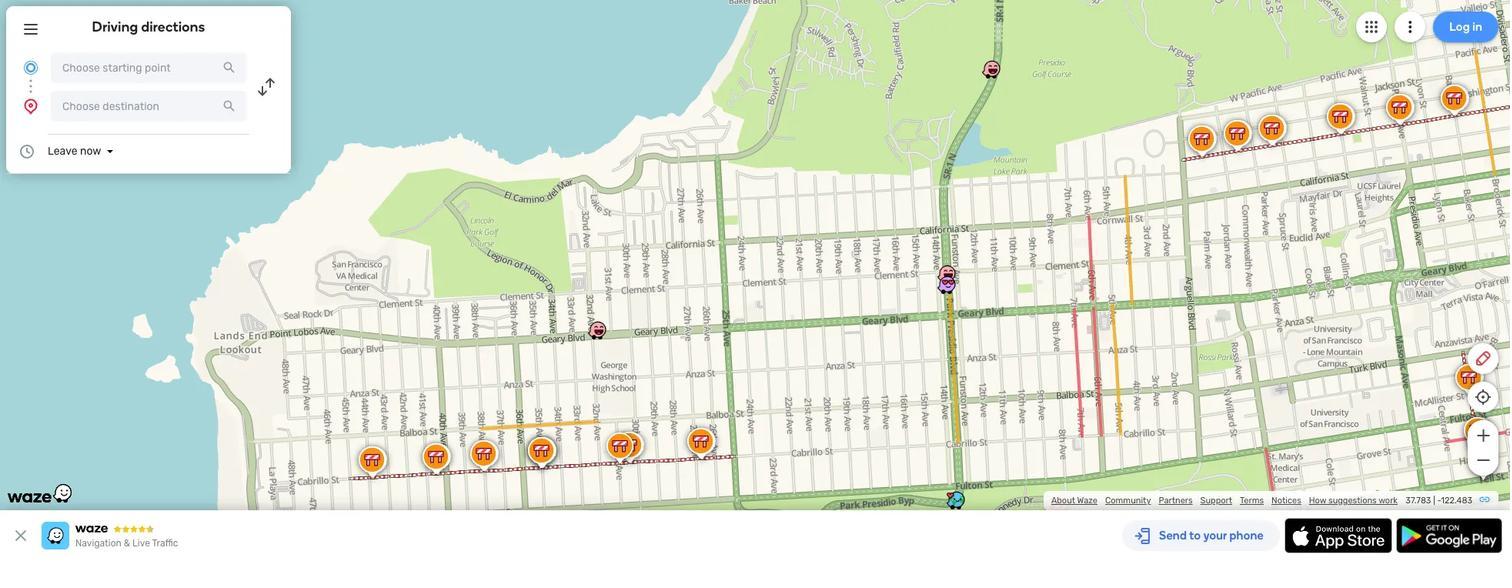 Task type: locate. For each thing, give the bounding box(es) containing it.
navigation
[[75, 538, 122, 549]]

partners
[[1159, 496, 1193, 506]]

leave
[[48, 145, 77, 158]]

support link
[[1201, 496, 1233, 506]]

driving
[[92, 18, 138, 35]]

location image
[[22, 97, 40, 116]]

about waze link
[[1052, 496, 1098, 506]]

traffic
[[152, 538, 178, 549]]

suggestions
[[1329, 496, 1377, 506]]

work
[[1379, 496, 1398, 506]]

-
[[1438, 496, 1442, 506]]

leave now
[[48, 145, 101, 158]]

link image
[[1479, 494, 1492, 506]]

waze
[[1078, 496, 1098, 506]]

current location image
[[22, 59, 40, 77]]

clock image
[[18, 142, 36, 161]]

x image
[[12, 527, 30, 545]]

how
[[1310, 496, 1327, 506]]

notices link
[[1272, 496, 1302, 506]]

how suggestions work link
[[1310, 496, 1398, 506]]

driving directions
[[92, 18, 205, 35]]

about waze community partners support terms notices how suggestions work
[[1052, 496, 1398, 506]]

terms link
[[1240, 496, 1264, 506]]

notices
[[1272, 496, 1302, 506]]

37.783
[[1406, 496, 1432, 506]]



Task type: vqa. For each thing, say whether or not it's contained in the screenshot.
Clock Icon
yes



Task type: describe. For each thing, give the bounding box(es) containing it.
122.483
[[1442, 496, 1473, 506]]

Choose destination text field
[[51, 91, 246, 122]]

navigation & live traffic
[[75, 538, 178, 549]]

now
[[80, 145, 101, 158]]

community link
[[1106, 496, 1152, 506]]

&
[[124, 538, 130, 549]]

community
[[1106, 496, 1152, 506]]

zoom in image
[[1474, 427, 1493, 445]]

live
[[132, 538, 150, 549]]

zoom out image
[[1474, 451, 1493, 470]]

support
[[1201, 496, 1233, 506]]

terms
[[1240, 496, 1264, 506]]

pencil image
[[1475, 350, 1493, 368]]

Choose starting point text field
[[51, 52, 246, 83]]

partners link
[[1159, 496, 1193, 506]]

37.783 | -122.483
[[1406, 496, 1473, 506]]

about
[[1052, 496, 1076, 506]]

directions
[[141, 18, 205, 35]]

|
[[1434, 496, 1436, 506]]



